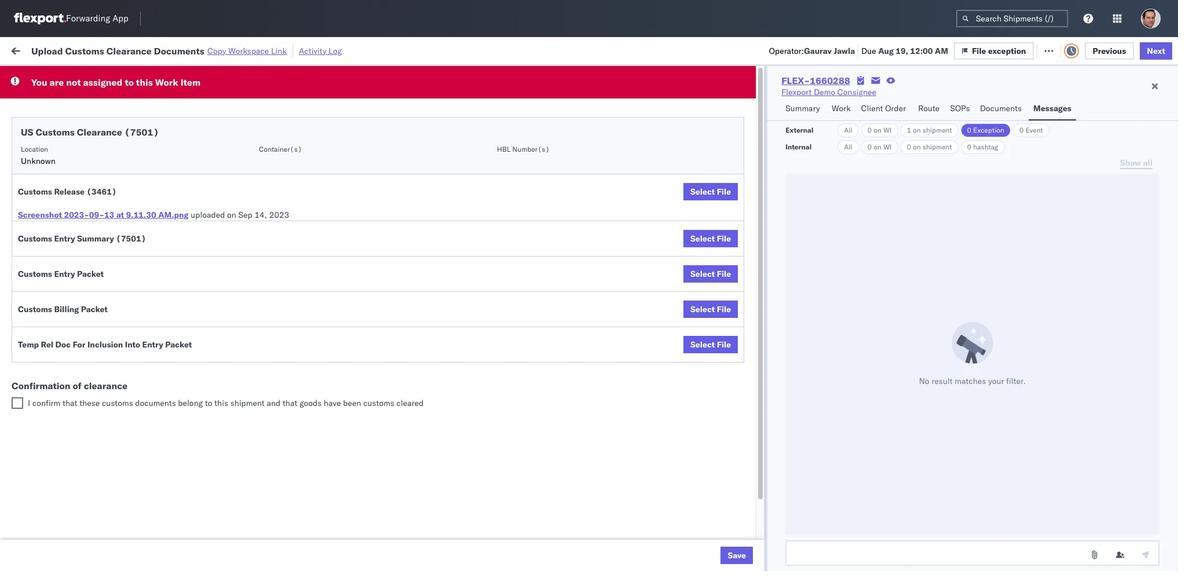 Task type: locate. For each thing, give the bounding box(es) containing it.
forwarding app link
[[14, 13, 128, 24]]

file for customs release (3461)
[[717, 187, 731, 197]]

1 horizontal spatial 2023
[[291, 396, 311, 407]]

4 schedule delivery appointment link from the top
[[27, 395, 142, 407]]

batch action button
[[1095, 41, 1171, 59]]

0 left exception
[[967, 126, 971, 134]]

4 select file from the top
[[690, 304, 731, 315]]

5 1846748 from the top
[[738, 218, 773, 229]]

that down confirmation of clearance
[[63, 398, 77, 408]]

0 vertical spatial gaurav jawla
[[1045, 116, 1093, 127]]

documents for upload customs clearance documents copy workspace link
[[154, 45, 204, 56]]

1 vertical spatial at
[[116, 210, 124, 220]]

release
[[54, 187, 85, 197]]

2 vertical spatial entry
[[142, 339, 163, 350]]

1 vertical spatial 2130384
[[738, 524, 773, 534]]

schedule pickup from los angeles, ca down us customs clearance (7501)
[[27, 141, 169, 151]]

2 select from the top
[[690, 233, 715, 244]]

8:30 pm pst, jan 23, 2023
[[207, 396, 311, 407]]

0 vertical spatial (7501)
[[124, 126, 159, 138]]

to right the belong
[[205, 398, 212, 408]]

angeles, for lhuu7894563, uetu5238478 schedule pickup from los angeles, ca link
[[124, 268, 156, 279]]

0 horizontal spatial to
[[125, 76, 134, 88]]

Search Shipments (/) text field
[[956, 10, 1068, 27]]

packet for customs entry packet
[[77, 269, 104, 279]]

select file for customs release (3461)
[[690, 187, 731, 197]]

customs
[[65, 45, 104, 56], [36, 126, 75, 138], [18, 187, 52, 197], [18, 233, 52, 244], [55, 243, 88, 253], [18, 269, 52, 279], [18, 304, 52, 315]]

3 maeu9408431 from the top
[[883, 473, 941, 483]]

packet down upload customs clearance documents button in the top left of the page
[[77, 269, 104, 279]]

0 horizontal spatial work
[[127, 45, 147, 55]]

hlxu6269489, for 3rd schedule pickup from los angeles, ca button from the top
[[860, 218, 919, 228]]

angeles, for 4th schedule pickup from los angeles, ca link from the bottom
[[124, 167, 156, 177]]

maeu9736123
[[883, 371, 941, 381]]

0 vertical spatial netherlands
[[27, 427, 72, 438]]

ca for confirm pickup from los angeles, ca link
[[154, 319, 165, 330]]

select for customs release (3461)
[[690, 187, 715, 197]]

2 11:59 from the top
[[207, 142, 230, 152]]

1 vertical spatial 0 on wi
[[868, 142, 892, 151]]

link
[[271, 45, 287, 56]]

client left order
[[861, 103, 883, 114]]

flex-2130384 down flex-1662119
[[713, 498, 773, 509]]

documents down the screenshot 2023-09-13 at 9.11.30 am.png uploaded on sep 14, 2023
[[129, 243, 171, 253]]

2 vertical spatial jawla
[[1073, 193, 1093, 203]]

flex-1893174 button
[[694, 368, 775, 384], [694, 368, 775, 384]]

2 schedule delivery appointment from the top
[[27, 192, 142, 202]]

pm
[[232, 116, 245, 127], [232, 142, 245, 152], [232, 167, 245, 178], [232, 218, 245, 229], [232, 244, 245, 254], [227, 320, 240, 330], [227, 396, 240, 407]]

schedule pickup from los angeles, ca link up customs entry summary (7501)
[[27, 217, 169, 229]]

0 vertical spatial nyku9743990
[[798, 498, 855, 509]]

1 vertical spatial entry
[[54, 269, 75, 279]]

0 vertical spatial all button
[[838, 123, 859, 137]]

schedule pickup from los angeles, ca down upload customs clearance documents button in the top left of the page
[[27, 268, 169, 279]]

flex-
[[781, 75, 810, 86], [713, 116, 738, 127], [713, 142, 738, 152], [713, 167, 738, 178], [713, 193, 738, 203], [713, 218, 738, 229], [713, 244, 738, 254], [713, 269, 738, 279], [713, 295, 738, 305], [713, 320, 738, 330], [713, 346, 738, 356], [713, 371, 738, 381], [713, 396, 738, 407], [713, 422, 738, 432], [713, 447, 738, 458], [713, 473, 738, 483], [713, 498, 738, 509], [713, 524, 738, 534], [713, 549, 738, 560]]

flex-1846748
[[713, 116, 773, 127], [713, 142, 773, 152], [713, 167, 773, 178], [713, 193, 773, 203], [713, 218, 773, 229], [713, 244, 773, 254]]

1 vertical spatial work
[[155, 76, 178, 88]]

1 lhuu7894563, uetu5238478 from the top
[[798, 269, 917, 279]]

1 flex-2130384 from the top
[[713, 498, 773, 509]]

gaurav jawla down messages
[[1045, 116, 1093, 127]]

1 vertical spatial to
[[205, 398, 212, 408]]

select file button for customs release (3461)
[[683, 183, 738, 200]]

jawla right event
[[1073, 116, 1093, 127]]

clearance down 13
[[90, 243, 127, 253]]

0 vertical spatial rotterdam,
[[109, 416, 150, 426]]

0 vertical spatial maeu9408431
[[883, 396, 941, 407]]

from for 2nd schedule pickup from los angeles, ca button from the top
[[90, 167, 107, 177]]

1 vertical spatial clearance
[[77, 126, 122, 138]]

2 abcdefg78456546 from the top
[[883, 295, 960, 305]]

0 vertical spatial shipment
[[923, 126, 952, 134]]

clearance up work,
[[106, 45, 152, 56]]

None checkbox
[[12, 397, 23, 409]]

4 schedule pickup from los angeles, ca link from the top
[[27, 268, 169, 279]]

2 0 on wi from the top
[[868, 142, 892, 151]]

appointment up the confirm pickup from los angeles, ca
[[95, 294, 142, 304]]

nyku9743990
[[798, 498, 855, 509], [798, 524, 855, 534]]

pickup inside confirm pickup from los angeles, ca link
[[58, 319, 83, 330]]

at right 13
[[116, 210, 124, 220]]

9 schedule from the top
[[27, 396, 61, 406]]

no left result
[[919, 376, 930, 386]]

gaurav jawla down the omkar savant
[[1045, 193, 1093, 203]]

schedule delivery appointment button down of
[[27, 395, 142, 408]]

2 gvcu5265864 from the top
[[798, 422, 855, 432]]

from for schedule pickup from los angeles, ca button for lhuu7894563, uetu5238478
[[90, 268, 107, 279]]

customs up customs billing packet
[[18, 269, 52, 279]]

5 hlxu6269489, from the top
[[860, 218, 919, 228]]

operator
[[1045, 94, 1073, 103]]

have
[[324, 398, 341, 408]]

pst, left 8,
[[247, 244, 264, 254]]

2023 right and in the bottom left of the page
[[291, 396, 311, 407]]

0 vertical spatial packet
[[77, 269, 104, 279]]

shipment down 1 on shipment
[[923, 142, 952, 151]]

clearance
[[106, 45, 152, 56], [77, 126, 122, 138], [90, 243, 127, 253]]

0 vertical spatial documents
[[154, 45, 204, 56]]

1 0 on wi from the top
[[868, 126, 892, 134]]

you are not assigned to this work item
[[31, 76, 201, 88]]

clearance down workitem button
[[77, 126, 122, 138]]

0 vertical spatial flex-2130384
[[713, 498, 773, 509]]

0 horizontal spatial no
[[274, 72, 283, 80]]

778 at risk
[[213, 45, 254, 55]]

2 vertical spatial gvcu5265864
[[798, 473, 855, 483]]

hlxu6269489, for upload customs clearance documents button in the top left of the page
[[860, 243, 919, 254]]

2 flex-1846748 from the top
[[713, 142, 773, 152]]

schedule pickup from los angeles, ca button up these
[[27, 370, 169, 383]]

5 fcl from the top
[[422, 320, 436, 330]]

1 vertical spatial all
[[844, 142, 853, 151]]

select file for customs entry packet
[[690, 269, 731, 279]]

packet up the confirm pickup from los angeles, ca
[[81, 304, 108, 315]]

1 vertical spatial gaurav jawla
[[1045, 193, 1093, 203]]

flex-1662119 button
[[694, 445, 775, 461], [694, 445, 775, 461]]

0 vertical spatial clearance
[[106, 45, 152, 56]]

0 vertical spatial zimu3048342
[[883, 498, 938, 509]]

1 horizontal spatial work
[[155, 76, 178, 88]]

1 horizontal spatial numbers
[[925, 94, 953, 103]]

schedule delivery appointment up us customs clearance (7501)
[[27, 116, 142, 126]]

1 horizontal spatial no
[[919, 376, 930, 386]]

summary
[[786, 103, 820, 114], [77, 233, 114, 244]]

matches
[[955, 376, 986, 386]]

6 hlxu6269489, from the top
[[860, 243, 919, 254]]

previous button
[[1085, 42, 1134, 59]]

3 appointment from the top
[[95, 294, 142, 304]]

select file for customs billing packet
[[690, 304, 731, 315]]

schedule delivery appointment for 3rd schedule delivery appointment button from the top of the page
[[27, 294, 142, 304]]

operator:
[[769, 45, 804, 56]]

numbers inside container numbers
[[798, 99, 827, 108]]

6 test123456 from the top
[[883, 244, 931, 254]]

5 schedule pickup from los angeles, ca button from the top
[[27, 370, 169, 383]]

7 resize handle column header from the left
[[779, 90, 792, 571]]

appointment for schedule delivery appointment link associated with 3rd schedule delivery appointment button from the top of the page
[[95, 294, 142, 304]]

23, right jan
[[276, 396, 289, 407]]

2023 right 14,
[[269, 210, 289, 220]]

(3461)
[[87, 187, 117, 197]]

numbers for container numbers
[[798, 99, 827, 108]]

resize handle column header for "deadline" button
[[331, 90, 345, 571]]

client for client order
[[861, 103, 883, 114]]

resize handle column header for "client name" button
[[545, 90, 559, 571]]

3 flex-2130387 from the top
[[713, 473, 773, 483]]

0 vertical spatial schedule pickup from rotterdam, netherlands
[[27, 416, 150, 438]]

1 vertical spatial netherlands
[[27, 529, 72, 540]]

schedule delivery appointment button down workitem button
[[27, 115, 142, 128]]

1 that from the left
[[63, 398, 77, 408]]

ceau7522281,
[[798, 116, 858, 126], [798, 141, 858, 152], [798, 167, 858, 177], [798, 192, 858, 203], [798, 218, 858, 228], [798, 243, 858, 254]]

schedule pickup from rotterdam, netherlands link
[[27, 415, 185, 438], [27, 517, 185, 540]]

3 fcl from the top
[[422, 218, 436, 229]]

schedule delivery appointment link for first schedule delivery appointment button from the bottom
[[27, 395, 142, 407]]

omkar
[[1045, 167, 1069, 178]]

pst, for jan
[[242, 396, 259, 407]]

0 horizontal spatial consignee
[[565, 94, 598, 103]]

2 vertical spatial documents
[[129, 243, 171, 253]]

documents inside button
[[980, 103, 1022, 114]]

ca for 3rd schedule pickup from los angeles, ca link from the top of the page
[[158, 217, 169, 228]]

2 2130387 from the top
[[738, 422, 773, 432]]

ca
[[158, 141, 169, 151], [158, 167, 169, 177], [158, 217, 169, 228], [158, 268, 169, 279], [154, 319, 165, 330], [158, 370, 169, 381]]

in
[[173, 72, 180, 80]]

maeu9408431 down --
[[883, 473, 941, 483]]

work right import
[[127, 45, 147, 55]]

customs right been at the bottom left
[[363, 398, 394, 408]]

: right the not
[[84, 72, 86, 80]]

appointment
[[95, 116, 142, 126], [95, 192, 142, 202], [95, 294, 142, 304], [95, 396, 142, 406]]

1 horizontal spatial this
[[214, 398, 228, 408]]

0 vertical spatial no
[[274, 72, 283, 80]]

from for 'confirm pickup from los angeles, ca' button
[[85, 319, 102, 330]]

1 horizontal spatial client
[[861, 103, 883, 114]]

3 flex-1846748 from the top
[[713, 167, 773, 178]]

schedule delivery appointment button up confirm pickup from los angeles, ca link
[[27, 293, 142, 306]]

delivery for lhuu7894563, uetu5238478
[[58, 345, 88, 355]]

appointment for schedule delivery appointment link for 4th schedule delivery appointment button from the bottom
[[95, 116, 142, 126]]

pickup for second schedule pickup from rotterdam, netherlands "link" from the top of the page
[[63, 518, 88, 528]]

2 fcl from the top
[[422, 167, 436, 178]]

file for customs billing packet
[[717, 304, 731, 315]]

angeles, up documents
[[124, 370, 156, 381]]

2 appointment from the top
[[95, 192, 142, 202]]

schedule pickup from los angeles, ca up (3461)
[[27, 167, 169, 177]]

confirm delivery
[[27, 345, 88, 355]]

0 horizontal spatial customs
[[102, 398, 133, 408]]

1 horizontal spatial that
[[283, 398, 297, 408]]

customs up customs entry packet
[[55, 243, 88, 253]]

entry up customs billing packet
[[54, 269, 75, 279]]

number(s)
[[512, 145, 550, 153]]

gaurav up 'flex-1660288'
[[804, 45, 832, 56]]

1 confirm from the top
[[27, 319, 56, 330]]

schedule pickup from los angeles, ca up these
[[27, 370, 169, 381]]

savant
[[1071, 167, 1096, 178]]

3 1846748 from the top
[[738, 167, 773, 178]]

schedule pickup from los angeles, ca link up these
[[27, 370, 169, 381]]

2 vertical spatial maeu9408431
[[883, 473, 941, 483]]

these
[[79, 398, 100, 408]]

messages button
[[1029, 98, 1076, 120]]

2 netherlands from the top
[[27, 529, 72, 540]]

work
[[33, 42, 63, 58]]

2 zimu3048342 from the top
[[883, 524, 938, 534]]

upload inside button
[[27, 243, 53, 253]]

5 schedule pickup from los angeles, ca from the top
[[27, 370, 169, 381]]

2 vertical spatial work
[[832, 103, 851, 114]]

1 vertical spatial all button
[[838, 140, 859, 154]]

flex-2130384 up save
[[713, 524, 773, 534]]

upload customs clearance documents link
[[27, 242, 171, 254]]

1 horizontal spatial :
[[269, 72, 271, 80]]

0 vertical spatial schedule pickup from rotterdam, netherlands link
[[27, 415, 185, 438]]

2130384 up save
[[738, 524, 773, 534]]

1 vertical spatial pst,
[[242, 320, 259, 330]]

gaurav jawla
[[1045, 116, 1093, 127], [1045, 193, 1093, 203]]

4, for 3rd schedule pickup from los angeles, ca link from the top of the page
[[284, 218, 292, 229]]

1 test123456 from the top
[[883, 116, 931, 127]]

no right snoozed
[[274, 72, 283, 80]]

6 ceau7522281, from the top
[[798, 243, 858, 254]]

flexport. image
[[14, 13, 66, 24]]

4 select file button from the top
[[683, 301, 738, 318]]

1846748 for 3rd schedule pickup from los angeles, ca link from the top of the page
[[738, 218, 773, 229]]

work down flexport demo consignee
[[832, 103, 851, 114]]

documents for upload customs clearance documents
[[129, 243, 171, 253]]

1 vertical spatial rotterdam,
[[109, 518, 150, 528]]

2 schedule delivery appointment link from the top
[[27, 191, 142, 203]]

this right the belong
[[214, 398, 228, 408]]

pickup for confirm pickup from los angeles, ca link
[[58, 319, 83, 330]]

client for client name
[[480, 94, 499, 103]]

at left risk
[[231, 45, 238, 55]]

1 schedule delivery appointment link from the top
[[27, 115, 142, 127]]

jawla down savant
[[1073, 193, 1093, 203]]

customs up status
[[65, 45, 104, 56]]

0 vertical spatial schedule pickup from rotterdam, netherlands button
[[27, 415, 185, 439]]

0 vertical spatial gvcu5265864
[[798, 396, 855, 407]]

resize handle column header for flex id button
[[779, 90, 792, 571]]

abcdefg78456546
[[883, 269, 960, 279], [883, 295, 960, 305], [883, 320, 960, 330], [883, 346, 960, 356]]

client name
[[480, 94, 519, 103]]

2 flex-1889466 from the top
[[713, 295, 773, 305]]

1 hlxu6269489, from the top
[[860, 116, 919, 126]]

documents inside button
[[129, 243, 171, 253]]

4 resize handle column header from the left
[[460, 90, 474, 571]]

1 horizontal spatial summary
[[786, 103, 820, 114]]

confirm pickup from los angeles, ca
[[27, 319, 165, 330]]

workitem button
[[7, 92, 189, 104]]

client left the name
[[480, 94, 499, 103]]

activity log
[[299, 45, 342, 56]]

schedule pickup from los angeles, ca button down upload customs clearance documents button in the top left of the page
[[27, 268, 169, 281]]

all button for external
[[838, 123, 859, 137]]

2 schedule pickup from los angeles, ca link from the top
[[27, 166, 169, 178]]

result
[[932, 376, 953, 386]]

upload customs clearance documents copy workspace link
[[31, 45, 287, 56]]

1 vertical spatial shipment
[[923, 142, 952, 151]]

sops
[[950, 103, 970, 114]]

upload up customs entry packet
[[27, 243, 53, 253]]

2 schedule pickup from los angeles, ca button from the top
[[27, 166, 169, 179]]

this right for
[[136, 76, 153, 88]]

1 vertical spatial nyku9743990
[[798, 524, 855, 534]]

batch action
[[1113, 45, 1163, 55]]

2 confirm from the top
[[27, 345, 56, 355]]

9 resize handle column header from the left
[[1025, 90, 1039, 571]]

select file for customs entry summary (7501)
[[690, 233, 731, 244]]

0 vertical spatial entry
[[54, 233, 75, 244]]

angeles, down us customs clearance (7501)
[[124, 141, 156, 151]]

schedule delivery appointment down of
[[27, 396, 142, 406]]

3 pdt, from the top
[[247, 167, 265, 178]]

schedule pickup from los angeles, ca for ceau7522281, hlxu6269489, hlxu8034992
[[27, 141, 169, 151]]

1 schedule pickup from los angeles, ca button from the top
[[27, 140, 169, 153]]

10 resize handle column header from the left
[[1110, 90, 1123, 571]]

2 gaurav jawla from the top
[[1045, 193, 1093, 203]]

1 horizontal spatial consignee
[[837, 87, 876, 97]]

0 vertical spatial 0 on wi
[[868, 126, 892, 134]]

schedule
[[27, 116, 61, 126], [27, 141, 61, 151], [27, 167, 61, 177], [27, 192, 61, 202], [27, 217, 61, 228], [27, 268, 61, 279], [27, 294, 61, 304], [27, 370, 61, 381], [27, 396, 61, 406], [27, 416, 61, 426], [27, 518, 61, 528]]

0 vertical spatial this
[[136, 76, 153, 88]]

1 horizontal spatial customs
[[363, 398, 394, 408]]

container numbers button
[[792, 87, 865, 108]]

3 select file from the top
[[690, 269, 731, 279]]

select for customs billing packet
[[690, 304, 715, 315]]

2023-
[[64, 210, 89, 220]]

los right 09- in the left of the page
[[109, 217, 122, 228]]

3 hlxu6269489, from the top
[[860, 167, 919, 177]]

upload up by:
[[31, 45, 63, 56]]

confirmation
[[12, 380, 70, 392]]

clearance inside upload customs clearance documents link
[[90, 243, 127, 253]]

0 vertical spatial summary
[[786, 103, 820, 114]]

flex-2130387 button
[[694, 394, 775, 410], [694, 394, 775, 410], [694, 419, 775, 435], [694, 419, 775, 435], [694, 470, 775, 486], [694, 470, 775, 486], [694, 546, 775, 563], [694, 546, 775, 563]]

11 resize handle column header from the left
[[1149, 90, 1163, 571]]

8,
[[284, 244, 291, 254]]

1 1846748 from the top
[[738, 116, 773, 127]]

0 horizontal spatial that
[[63, 398, 77, 408]]

schedule delivery appointment up confirm pickup from los angeles, ca link
[[27, 294, 142, 304]]

entry for packet
[[54, 269, 75, 279]]

0 horizontal spatial client
[[480, 94, 499, 103]]

hlxu6269489,
[[860, 116, 919, 126], [860, 141, 919, 152], [860, 167, 919, 177], [860, 192, 919, 203], [860, 218, 919, 228], [860, 243, 919, 254]]

1 vertical spatial schedule pickup from rotterdam, netherlands link
[[27, 517, 185, 540]]

to
[[125, 76, 134, 88], [205, 398, 212, 408]]

gvcu5265864 down msdu7304509
[[798, 396, 855, 407]]

5 ceau7522281, from the top
[[798, 218, 858, 228]]

1 horizontal spatial at
[[231, 45, 238, 55]]

1 vertical spatial upload
[[27, 243, 53, 253]]

1 schedule pickup from rotterdam, netherlands button from the top
[[27, 415, 185, 439]]

0 horizontal spatial numbers
[[798, 99, 827, 108]]

2 schedule pickup from rotterdam, netherlands from the top
[[27, 518, 150, 540]]

angeles, up into
[[120, 319, 151, 330]]

pst,
[[247, 244, 264, 254], [242, 320, 259, 330], [242, 396, 259, 407]]

angeles, inside button
[[120, 319, 151, 330]]

4 1846748 from the top
[[738, 193, 773, 203]]

bosch ocean test
[[480, 116, 546, 127], [565, 116, 631, 127], [480, 142, 546, 152], [480, 167, 546, 178], [565, 167, 631, 178], [480, 218, 546, 229], [565, 218, 631, 229], [480, 244, 546, 254], [565, 244, 631, 254], [480, 320, 546, 330], [565, 320, 631, 330]]

customs release (3461)
[[18, 187, 117, 197]]

numbers inside button
[[925, 94, 953, 103]]

select
[[690, 187, 715, 197], [690, 233, 715, 244], [690, 269, 715, 279], [690, 304, 715, 315], [690, 339, 715, 350]]

select file button for temp rel doc for inclusion into entry packet
[[683, 336, 738, 353]]

schedule pickup from los angeles, ca link down upload customs clearance documents button in the top left of the page
[[27, 268, 169, 279]]

schedule delivery appointment link for 4th schedule delivery appointment button from the bottom
[[27, 115, 142, 127]]

1 vertical spatial zimu3048342
[[883, 524, 938, 534]]

gvcu5265864 up 'abcd1234560'
[[798, 422, 855, 432]]

schedule pickup from los angeles, ca button down us customs clearance (7501)
[[27, 140, 169, 153]]

exception
[[996, 45, 1034, 55], [988, 45, 1026, 56]]

2130384 down 1662119
[[738, 498, 773, 509]]

documents
[[154, 45, 204, 56], [980, 103, 1022, 114], [129, 243, 171, 253]]

0 vertical spatial confirm
[[27, 319, 56, 330]]

file exception
[[980, 45, 1034, 55], [972, 45, 1026, 56]]

angeles, for schedule pickup from los angeles, ca link corresponding to ceau7522281, hlxu6269489, hlxu8034992
[[124, 141, 156, 151]]

los down us customs clearance (7501)
[[109, 141, 122, 151]]

1 vertical spatial 23,
[[276, 396, 289, 407]]

1 vertical spatial gvcu5265864
[[798, 422, 855, 432]]

appointment up 13
[[95, 192, 142, 202]]

actions
[[1130, 94, 1154, 103]]

los up inclusion
[[105, 319, 117, 330]]

1 vertical spatial this
[[214, 398, 228, 408]]

4 appointment from the top
[[95, 396, 142, 406]]

shipment left and in the bottom left of the page
[[230, 398, 265, 408]]

select file button for customs entry summary (7501)
[[683, 230, 738, 247]]

1 4, from the top
[[284, 116, 292, 127]]

11:59 for 4th schedule pickup from los angeles, ca link from the bottom
[[207, 167, 230, 178]]

4 hlxu6269489, from the top
[[860, 192, 919, 203]]

1 vertical spatial schedule pickup from rotterdam, netherlands
[[27, 518, 150, 540]]

maeu9408431
[[883, 396, 941, 407], [883, 422, 941, 432], [883, 473, 941, 483]]

all for external
[[844, 126, 853, 134]]

schedule delivery appointment link down of
[[27, 395, 142, 407]]

resize handle column header for 'mbl/mawb numbers' button
[[1025, 90, 1039, 571]]

1 vertical spatial maeu9408431
[[883, 422, 941, 432]]

entry
[[54, 233, 75, 244], [54, 269, 75, 279], [142, 339, 163, 350]]

1 vertical spatial wi
[[883, 142, 892, 151]]

schedule delivery appointment link up confirm pickup from los angeles, ca link
[[27, 293, 142, 305]]

1 schedule pickup from los angeles, ca from the top
[[27, 141, 169, 151]]

0 vertical spatial 23,
[[279, 320, 291, 330]]

(7501) down workitem button
[[124, 126, 159, 138]]

0 vertical spatial pst,
[[247, 244, 264, 254]]

ceau7522281, hlxu6269489, hlxu8034992
[[798, 116, 978, 126], [798, 141, 978, 152], [798, 167, 978, 177], [798, 192, 978, 203], [798, 218, 978, 228], [798, 243, 978, 254]]

2 that from the left
[[283, 398, 297, 408]]

select for customs entry summary (7501)
[[690, 233, 715, 244]]

from for 3rd schedule pickup from los angeles, ca button from the top
[[90, 217, 107, 228]]

1889466
[[738, 269, 773, 279], [738, 295, 773, 305], [738, 320, 773, 330], [738, 346, 773, 356]]

3 lhuu7894563, uetu5238478 from the top
[[798, 320, 917, 330]]

1 vertical spatial 2023
[[291, 396, 311, 407]]

0 vertical spatial wi
[[883, 126, 892, 134]]

1 vertical spatial documents
[[980, 103, 1022, 114]]

3 schedule pickup from los angeles, ca button from the top
[[27, 217, 169, 230]]

summary down 09- in the left of the page
[[77, 233, 114, 244]]

los
[[109, 141, 122, 151], [109, 167, 122, 177], [109, 217, 122, 228], [109, 268, 122, 279], [105, 319, 117, 330], [109, 370, 122, 381]]

1 vertical spatial flex-2130384
[[713, 524, 773, 534]]

11 schedule from the top
[[27, 518, 61, 528]]

1 vertical spatial packet
[[81, 304, 108, 315]]

resize handle column header for mode button
[[460, 90, 474, 571]]

delivery inside "link"
[[58, 345, 88, 355]]

schedule delivery appointment button up 2023-
[[27, 191, 142, 204]]

0 vertical spatial 2130384
[[738, 498, 773, 509]]

2 ceau7522281, from the top
[[798, 141, 858, 152]]

resize handle column header
[[187, 90, 201, 571], [331, 90, 345, 571], [376, 90, 390, 571], [460, 90, 474, 571], [545, 90, 559, 571], [675, 90, 689, 571], [779, 90, 792, 571], [863, 90, 877, 571], [1025, 90, 1039, 571], [1110, 90, 1123, 571], [1149, 90, 1163, 571]]

pst, left the dec
[[242, 320, 259, 330]]

select file for temp rel doc for inclusion into entry packet
[[690, 339, 731, 350]]

4, up 8,
[[284, 218, 292, 229]]

no
[[274, 72, 283, 80], [919, 376, 930, 386]]

4 flex-1846748 from the top
[[713, 193, 773, 203]]

6 hlxu8034992 from the top
[[921, 243, 978, 254]]

gvcu5265864
[[798, 396, 855, 407], [798, 422, 855, 432], [798, 473, 855, 483]]

upload for upload customs clearance documents
[[27, 243, 53, 253]]

messages
[[1033, 103, 1071, 114]]

on
[[284, 45, 293, 55], [874, 126, 882, 134], [913, 126, 921, 134], [874, 142, 882, 151], [913, 142, 921, 151], [227, 210, 236, 220]]

schedule delivery appointment link for second schedule delivery appointment button
[[27, 191, 142, 203]]

187
[[267, 45, 282, 55]]

schedule pickup from rotterdam, netherlands for second schedule pickup from rotterdam, netherlands "link" from the top of the page
[[27, 518, 150, 540]]

fcl for 3rd schedule pickup from los angeles, ca link from the top of the page
[[422, 218, 436, 229]]

4 schedule pickup from los angeles, ca from the top
[[27, 268, 169, 279]]

1 select file button from the top
[[683, 183, 738, 200]]

0 vertical spatial 2023
[[269, 210, 289, 220]]

1 nyku9743990 from the top
[[798, 498, 855, 509]]

6 ocean fcl from the top
[[396, 396, 436, 407]]

maeu9408431 up --
[[883, 422, 941, 432]]

4 test123456 from the top
[[883, 193, 931, 203]]

angeles, for 3rd schedule pickup from los angeles, ca link from the top of the page
[[124, 217, 156, 228]]

: for snoozed
[[269, 72, 271, 80]]

select for customs entry packet
[[690, 269, 715, 279]]

3 ocean fcl from the top
[[396, 218, 436, 229]]

ca inside confirm pickup from los angeles, ca link
[[154, 319, 165, 330]]

0 on wi
[[868, 126, 892, 134], [868, 142, 892, 151]]

jawla left due
[[834, 45, 855, 56]]

0 horizontal spatial this
[[136, 76, 153, 88]]

your
[[988, 376, 1004, 386]]

2 horizontal spatial work
[[832, 103, 851, 114]]

confirm inside "link"
[[27, 345, 56, 355]]

None text field
[[786, 540, 1160, 566]]

flex-1889466
[[713, 269, 773, 279], [713, 295, 773, 305], [713, 320, 773, 330], [713, 346, 773, 356]]

flexport demo consignee
[[781, 87, 876, 97]]

am
[[935, 45, 948, 56]]

internal
[[786, 142, 812, 151]]

1 vertical spatial summary
[[77, 233, 114, 244]]

2 vertical spatial packet
[[165, 339, 192, 350]]

3 select from the top
[[690, 269, 715, 279]]

1 vertical spatial confirm
[[27, 345, 56, 355]]

3 abcdefg78456546 from the top
[[883, 320, 960, 330]]

work left item
[[155, 76, 178, 88]]

summary down flexport on the right of page
[[786, 103, 820, 114]]

schedule delivery appointment link down workitem button
[[27, 115, 142, 127]]

schedule pickup from los angeles, ca up customs entry summary (7501)
[[27, 217, 169, 228]]

appointment down clearance
[[95, 396, 142, 406]]

1 all from the top
[[844, 126, 853, 134]]

flex-1846748 button
[[694, 113, 775, 129], [694, 113, 775, 129], [694, 139, 775, 155], [694, 139, 775, 155], [694, 164, 775, 180], [694, 164, 775, 180], [694, 190, 775, 206], [694, 190, 775, 206], [694, 215, 775, 231], [694, 215, 775, 231], [694, 241, 775, 257], [694, 241, 775, 257]]

entry down 2023-
[[54, 233, 75, 244]]

shipment up '0 on shipment'
[[923, 126, 952, 134]]

angeles, up 9.11.30
[[124, 167, 156, 177]]

2 vertical spatial clearance
[[90, 243, 127, 253]]

0 horizontal spatial :
[[84, 72, 86, 80]]



Task type: describe. For each thing, give the bounding box(es) containing it.
flex
[[694, 94, 707, 103]]

forwarding app
[[66, 13, 128, 24]]

angeles, for confirm pickup from los angeles, ca link
[[120, 319, 151, 330]]

schedule pickup from rotterdam, netherlands for 2nd schedule pickup from rotterdam, netherlands "link" from the bottom
[[27, 416, 150, 438]]

0 left hashtag
[[967, 142, 971, 151]]

3 ceau7522281, hlxu6269489, hlxu8034992 from the top
[[798, 167, 978, 177]]

confirm delivery link
[[27, 344, 88, 356]]

2 11:59 pm pdt, nov 4, 2022 from the top
[[207, 142, 314, 152]]

4 2130387 from the top
[[738, 549, 773, 560]]

1 uetu5238478 from the top
[[860, 269, 917, 279]]

customs left billing
[[18, 304, 52, 315]]

msdu7304509
[[798, 371, 857, 381]]

from for schedule pickup from los angeles, ca button related to msdu7304509
[[90, 370, 107, 381]]

work button
[[827, 98, 857, 120]]

by:
[[42, 71, 53, 81]]

778
[[213, 45, 229, 55]]

1 ceau7522281, from the top
[[798, 116, 858, 126]]

3 schedule delivery appointment button from the top
[[27, 293, 142, 306]]

3 resize handle column header from the left
[[376, 90, 390, 571]]

1 flex-1846748 from the top
[[713, 116, 773, 127]]

2 1889466 from the top
[[738, 295, 773, 305]]

hbl number(s)
[[497, 145, 550, 153]]

pickup for msdu7304509 schedule pickup from los angeles, ca link
[[63, 370, 88, 381]]

clearance
[[84, 380, 128, 392]]

customs entry summary (7501)
[[18, 233, 146, 244]]

3 flex-1889466 from the top
[[713, 320, 773, 330]]

4, for schedule delivery appointment link for 4th schedule delivery appointment button from the bottom
[[284, 116, 292, 127]]

1 zimu3048342 from the top
[[883, 498, 938, 509]]

client order
[[861, 103, 906, 114]]

2 schedule pickup from rotterdam, netherlands button from the top
[[27, 517, 185, 541]]

container
[[798, 90, 829, 98]]

pm left container(s)
[[232, 142, 245, 152]]

route button
[[914, 98, 946, 120]]

track
[[295, 45, 314, 55]]

0 left event
[[1019, 126, 1024, 134]]

1 2130384 from the top
[[738, 498, 773, 509]]

pickup for 2nd schedule pickup from rotterdam, netherlands "link" from the bottom
[[63, 416, 88, 426]]

12:00
[[910, 45, 933, 56]]

copy
[[207, 45, 226, 56]]

2 ceau7522281, hlxu6269489, hlxu8034992 from the top
[[798, 141, 978, 152]]

Search Work text field
[[788, 41, 914, 59]]

8:30
[[207, 396, 225, 407]]

ca for 4th schedule pickup from los angeles, ca link from the bottom
[[158, 167, 169, 177]]

mbl/mawb
[[883, 94, 923, 103]]

1 11:59 pm pdt, nov 4, 2022 from the top
[[207, 116, 314, 127]]

1 vertical spatial jawla
[[1073, 116, 1093, 127]]

1 vertical spatial no
[[919, 376, 930, 386]]

2 schedule pickup from rotterdam, netherlands link from the top
[[27, 517, 185, 540]]

agent
[[1149, 396, 1171, 407]]

2 schedule from the top
[[27, 141, 61, 151]]

2 2130384 from the top
[[738, 524, 773, 534]]

dec
[[261, 320, 277, 330]]

flex id button
[[689, 92, 781, 104]]

sep
[[238, 210, 252, 220]]

packet for customs billing packet
[[81, 304, 108, 315]]

7 schedule from the top
[[27, 294, 61, 304]]

1846748 for schedule delivery appointment link for 4th schedule delivery appointment button from the bottom
[[738, 116, 773, 127]]

3 test123456 from the top
[[883, 167, 931, 178]]

4:00 pm pst, dec 23, 2022
[[207, 320, 313, 330]]

nov for upload customs clearance documents link
[[266, 244, 282, 254]]

confirm
[[32, 398, 60, 408]]

clearance for us customs clearance (7501)
[[77, 126, 122, 138]]

container numbers
[[798, 90, 829, 108]]

been
[[343, 398, 361, 408]]

ca for lhuu7894563, uetu5238478 schedule pickup from los angeles, ca link
[[158, 268, 169, 279]]

action
[[1138, 45, 1163, 55]]

customs billing packet
[[18, 304, 108, 315]]

flex-1893174
[[713, 371, 773, 381]]

2 vertical spatial shipment
[[230, 398, 265, 408]]

0 vertical spatial jawla
[[834, 45, 855, 56]]

4 schedule from the top
[[27, 192, 61, 202]]

fcl for confirm pickup from los angeles, ca link
[[422, 320, 436, 330]]

4 1889466 from the top
[[738, 346, 773, 356]]

2 nyku9743990 from the top
[[798, 524, 855, 534]]

6 schedule from the top
[[27, 268, 61, 279]]

customs up location
[[36, 126, 75, 138]]

4 lhuu7894563, from the top
[[798, 345, 858, 356]]

pm left 14,
[[232, 218, 245, 229]]

los down inclusion
[[109, 370, 122, 381]]

entry for summary
[[54, 233, 75, 244]]

assigned
[[83, 76, 122, 88]]

pst, for dec
[[242, 320, 259, 330]]

5 test123456 from the top
[[883, 218, 931, 229]]

2 4, from the top
[[284, 142, 292, 152]]

ca for msdu7304509 schedule pickup from los angeles, ca link
[[158, 370, 169, 381]]

pm right 11:00
[[232, 244, 245, 254]]

1 1889466 from the top
[[738, 269, 773, 279]]

ca for schedule pickup from los angeles, ca link corresponding to ceau7522281, hlxu6269489, hlxu8034992
[[158, 141, 169, 151]]

snoozed : no
[[242, 72, 283, 80]]

2 uetu5238478 from the top
[[860, 294, 917, 305]]

flex-1662119
[[713, 447, 773, 458]]

(7501) for customs entry summary (7501)
[[116, 233, 146, 244]]

2 flex-2130387 from the top
[[713, 422, 773, 432]]

pm down deadline
[[232, 116, 245, 127]]

flex id
[[694, 94, 716, 103]]

screenshot
[[18, 210, 62, 220]]

1 ocean fcl from the top
[[396, 116, 436, 127]]

resize handle column header for 'consignee' button
[[675, 90, 689, 571]]

los down upload customs clearance documents button in the top left of the page
[[109, 268, 122, 279]]

11:59 for 3rd schedule pickup from los angeles, ca link from the top of the page
[[207, 218, 230, 229]]

0 horizontal spatial at
[[116, 210, 124, 220]]

delivery for gvcu5265864
[[63, 396, 93, 406]]

shipment for 0 on shipment
[[923, 142, 952, 151]]

select file button for customs billing packet
[[683, 301, 738, 318]]

blocked,
[[143, 72, 172, 80]]

pm up the sep
[[232, 167, 245, 178]]

uploaded
[[191, 210, 225, 220]]

2 lhuu7894563, uetu5238478 from the top
[[798, 294, 917, 305]]

4 flex-2130387 from the top
[[713, 549, 773, 560]]

clearance for upload customs clearance documents copy workspace link
[[106, 45, 152, 56]]

3 schedule from the top
[[27, 167, 61, 177]]

upload customs clearance documents
[[27, 243, 171, 253]]

4 pdt, from the top
[[247, 218, 265, 229]]

previous
[[1093, 45, 1126, 56]]

: for status
[[84, 72, 86, 80]]

1 flex-2130387 from the top
[[713, 396, 773, 407]]

4 flex-1889466 from the top
[[713, 346, 773, 356]]

schedule delivery appointment for 4th schedule delivery appointment button from the bottom
[[27, 116, 142, 126]]

0 vertical spatial work
[[127, 45, 147, 55]]

documents button
[[975, 98, 1029, 120]]

deadline button
[[202, 92, 333, 104]]

schedule delivery appointment for first schedule delivery appointment button from the bottom
[[27, 396, 142, 406]]

2 test123456 from the top
[[883, 142, 931, 152]]

23, for 2022
[[279, 320, 291, 330]]

1 vertical spatial gaurav
[[1045, 116, 1071, 127]]

pickup for schedule pickup from los angeles, ca link corresponding to ceau7522281, hlxu6269489, hlxu8034992
[[63, 141, 88, 151]]

5 hlxu8034992 from the top
[[921, 218, 978, 228]]

13
[[104, 210, 114, 220]]

3 schedule pickup from los angeles, ca link from the top
[[27, 217, 169, 229]]

2 maeu9408431 from the top
[[883, 422, 941, 432]]

1 on shipment
[[907, 126, 952, 134]]

pickup for 4th schedule pickup from los angeles, ca link from the bottom
[[63, 167, 88, 177]]

pm right "8:30"
[[227, 396, 240, 407]]

los up (3461)
[[109, 167, 122, 177]]

am.png
[[158, 210, 189, 220]]

flex-1660288 link
[[781, 75, 850, 86]]

4:00
[[207, 320, 225, 330]]

client name button
[[474, 92, 547, 104]]

0 vertical spatial to
[[125, 76, 134, 88]]

confirm pickup from los angeles, ca button
[[27, 319, 165, 332]]

import
[[98, 45, 125, 55]]

1660288
[[810, 75, 850, 86]]

copy workspace link button
[[207, 45, 287, 56]]

0 on shipment
[[907, 142, 952, 151]]

schedule pickup from los angeles, ca link for msdu7304509
[[27, 370, 169, 381]]

all for internal
[[844, 142, 853, 151]]

angeles, for msdu7304509 schedule pickup from los angeles, ca link
[[124, 370, 156, 381]]

status
[[63, 72, 84, 80]]

schedule delivery appointment for second schedule delivery appointment button
[[27, 192, 142, 202]]

3 gvcu5265864 from the top
[[798, 473, 855, 483]]

item
[[181, 76, 201, 88]]

11:59 for schedule delivery appointment link for 4th schedule delivery appointment button from the bottom
[[207, 116, 230, 127]]

3 11:59 pm pdt, nov 4, 2022 from the top
[[207, 167, 314, 178]]

3 1889466 from the top
[[738, 320, 773, 330]]

2 hlxu6269489, from the top
[[860, 141, 919, 152]]

4 ceau7522281, hlxu6269489, hlxu8034992 from the top
[[798, 192, 978, 203]]

5 flex-1846748 from the top
[[713, 218, 773, 229]]

2 ocean fcl from the top
[[396, 167, 436, 178]]

delivery for ceau7522281, hlxu6269489, hlxu8034992
[[63, 116, 93, 126]]

8 schedule from the top
[[27, 370, 61, 381]]

schedule pickup from los angeles, ca button for msdu7304509
[[27, 370, 169, 383]]

appointment for schedule delivery appointment link for second schedule delivery appointment button
[[95, 192, 142, 202]]

resize handle column header for workitem button
[[187, 90, 201, 571]]

wi for 0
[[883, 142, 892, 151]]

4 11:59 pm pdt, nov 4, 2022 from the top
[[207, 218, 314, 229]]

work,
[[122, 72, 141, 80]]

11:00
[[207, 244, 230, 254]]

1 gaurav jawla from the top
[[1045, 116, 1093, 127]]

2 flex-2130384 from the top
[[713, 524, 773, 534]]

location
[[21, 145, 48, 153]]

batch
[[1113, 45, 1136, 55]]

workitem
[[13, 94, 43, 103]]

next
[[1147, 45, 1165, 56]]

file for temp rel doc for inclusion into entry packet
[[717, 339, 731, 350]]

documents
[[135, 398, 176, 408]]

mbl/mawb numbers
[[883, 94, 953, 103]]

consignee inside button
[[565, 94, 598, 103]]

3 uetu5238478 from the top
[[860, 320, 917, 330]]

event
[[1026, 126, 1043, 134]]

2 customs from the left
[[363, 398, 394, 408]]

next button
[[1140, 42, 1172, 59]]

select for temp rel doc for inclusion into entry packet
[[690, 339, 715, 350]]

ready
[[89, 72, 109, 80]]

us
[[21, 126, 33, 138]]

are
[[50, 76, 64, 88]]

14,
[[254, 210, 267, 220]]

1 abcdefg78456546 from the top
[[883, 269, 960, 279]]

los inside confirm pickup from los angeles, ca link
[[105, 319, 117, 330]]

route
[[918, 103, 940, 114]]

summary inside button
[[786, 103, 820, 114]]

resize handle column header for container numbers button
[[863, 90, 877, 571]]

customs down screenshot
[[18, 233, 52, 244]]

schedule pickup from los angeles, ca link for lhuu7894563, uetu5238478
[[27, 268, 169, 279]]

schedule pickup from los angeles, ca for msdu7304509
[[27, 370, 169, 381]]

pickup for 3rd schedule pickup from los angeles, ca link from the top of the page
[[63, 217, 88, 228]]

schedule pickup from los angeles, ca link for ceau7522281, hlxu6269489, hlxu8034992
[[27, 140, 169, 152]]

import work
[[98, 45, 147, 55]]

customs inside button
[[55, 243, 88, 253]]

2 hlxu8034992 from the top
[[921, 141, 978, 152]]

0 down 1
[[907, 142, 911, 151]]

4, for 4th schedule pickup from los angeles, ca link from the bottom
[[284, 167, 292, 178]]

6 ceau7522281, hlxu6269489, hlxu8034992 from the top
[[798, 243, 978, 254]]

upload for upload customs clearance documents copy workspace link
[[31, 45, 63, 56]]

from for ceau7522281, hlxu6269489, hlxu8034992's schedule pickup from los angeles, ca button
[[90, 141, 107, 151]]

flex-1660288
[[781, 75, 850, 86]]

my work
[[12, 42, 63, 58]]

0 on wi for 0
[[868, 142, 892, 151]]

0 vertical spatial gaurav
[[804, 45, 832, 56]]

no result matches your filter.
[[919, 376, 1026, 386]]

0 horizontal spatial summary
[[77, 233, 114, 244]]

wi for 1
[[883, 126, 892, 134]]

fcl for 4th schedule pickup from los angeles, ca link from the bottom
[[422, 167, 436, 178]]

customs up screenshot
[[18, 187, 52, 197]]

name
[[501, 94, 519, 103]]

3 ceau7522281, from the top
[[798, 167, 858, 177]]

2 vertical spatial gaurav
[[1045, 193, 1071, 203]]

2 pdt, from the top
[[247, 142, 265, 152]]

1 horizontal spatial to
[[205, 398, 212, 408]]

confirm for confirm delivery
[[27, 345, 56, 355]]

hashtag
[[973, 142, 998, 151]]

0 down client order
[[868, 126, 872, 134]]

clearance for upload customs clearance documents
[[90, 243, 127, 253]]

customs entry packet
[[18, 269, 104, 279]]

0 down client order button
[[868, 142, 872, 151]]

1846748 for upload customs clearance documents link
[[738, 244, 773, 254]]

all button for internal
[[838, 140, 859, 154]]

flexport demo consignee link
[[781, 86, 876, 98]]

11:00 pm pst, nov 8, 2022
[[207, 244, 313, 254]]

0 horizontal spatial 2023
[[269, 210, 289, 220]]

187 on track
[[267, 45, 314, 55]]

1 lhuu7894563, from the top
[[798, 269, 858, 279]]

2 schedule delivery appointment button from the top
[[27, 191, 142, 204]]

pm right 4:00
[[227, 320, 240, 330]]

hlxu6269489, for 2nd schedule pickup from los angeles, ca button from the top
[[860, 167, 919, 177]]

schedule pickup from los angeles, ca for lhuu7894563, uetu5238478
[[27, 268, 169, 279]]

4 hlxu8034992 from the top
[[921, 192, 978, 203]]

numbers for mbl/mawb numbers
[[925, 94, 953, 103]]

1662119
[[738, 447, 773, 458]]

nov for 4th schedule pickup from los angeles, ca link from the bottom
[[267, 167, 282, 178]]

2 1846748 from the top
[[738, 142, 773, 152]]

jaehyung
[[1045, 396, 1079, 407]]

file for customs entry packet
[[717, 269, 731, 279]]

fcl for upload customs clearance documents link
[[422, 244, 436, 254]]

4 ceau7522281, from the top
[[798, 192, 858, 203]]

3 hlxu8034992 from the top
[[921, 167, 978, 177]]

6 flex-1846748 from the top
[[713, 244, 773, 254]]

(7501) for us customs clearance (7501)
[[124, 126, 159, 138]]

23, for 2023
[[276, 396, 289, 407]]

1 hlxu8034992 from the top
[[921, 116, 978, 126]]

1 2130387 from the top
[[738, 396, 773, 407]]

0 on wi for 1
[[868, 126, 892, 134]]

confirm for confirm pickup from los angeles, ca
[[27, 319, 56, 330]]

1846748 for 4th schedule pickup from los angeles, ca link from the bottom
[[738, 167, 773, 178]]

1 flex-1889466 from the top
[[713, 269, 773, 279]]

appointment for schedule delivery appointment link associated with first schedule delivery appointment button from the bottom
[[95, 396, 142, 406]]

1 maeu9408431 from the top
[[883, 396, 941, 407]]

temp rel doc for inclusion into entry packet
[[18, 339, 192, 350]]

1 schedule delivery appointment button from the top
[[27, 115, 142, 128]]

1 schedule from the top
[[27, 116, 61, 126]]

1 netherlands from the top
[[27, 427, 72, 438]]

4 lhuu7894563, uetu5238478 from the top
[[798, 345, 917, 356]]

5 schedule from the top
[[27, 217, 61, 228]]

4 uetu5238478 from the top
[[860, 345, 917, 356]]

message (0)
[[156, 45, 204, 55]]

10 schedule from the top
[[27, 416, 61, 426]]

filter.
[[1006, 376, 1026, 386]]

shipment for 1 on shipment
[[923, 126, 952, 134]]

my
[[12, 42, 30, 58]]

container(s)
[[259, 145, 302, 153]]



Task type: vqa. For each thing, say whether or not it's contained in the screenshot.
Shipper Name button on the left top
no



